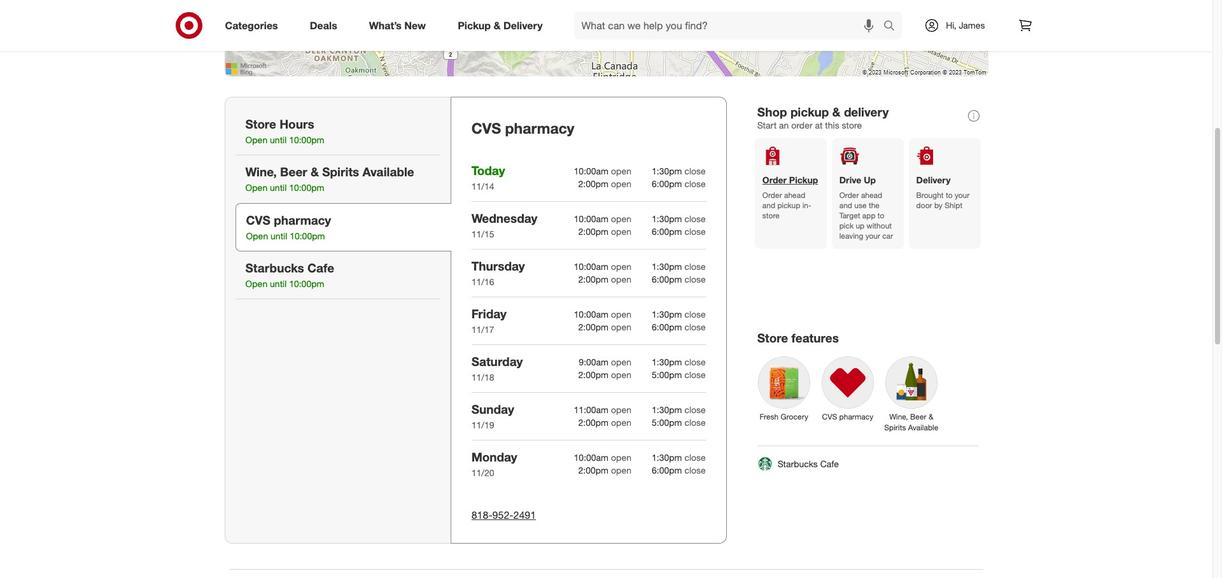 Task type: vqa. For each thing, say whether or not it's contained in the screenshot.


Task type: locate. For each thing, give the bounding box(es) containing it.
until up starbucks cafe open until 10:00pm on the left of the page
[[271, 231, 287, 241]]

1:30pm close for sunday
[[652, 404, 706, 415]]

0 horizontal spatial wine,
[[245, 164, 277, 179]]

2 6:00pm close from the top
[[652, 226, 706, 237]]

6 2:00pm from the top
[[578, 417, 609, 428]]

0 vertical spatial spirits
[[322, 164, 359, 179]]

0 vertical spatial pickup
[[791, 104, 829, 119]]

4 10:00am open from the top
[[574, 309, 632, 319]]

14 close from the top
[[685, 465, 706, 475]]

delivery
[[844, 104, 889, 119]]

1 horizontal spatial pharmacy
[[505, 119, 575, 137]]

1 horizontal spatial spirits
[[884, 423, 906, 432]]

& inside "wine, beer & spirits available open until 10:00pm"
[[311, 164, 319, 179]]

4 1:30pm from the top
[[652, 309, 682, 319]]

6:00pm close for wednesday
[[652, 226, 706, 237]]

6:00pm close for today
[[652, 178, 706, 189]]

6:00pm close
[[652, 178, 706, 189], [652, 226, 706, 237], [652, 274, 706, 284], [652, 321, 706, 332], [652, 465, 706, 475]]

1 horizontal spatial store
[[757, 331, 788, 345]]

10:00pm inside cvs pharmacy open until 10:00pm
[[290, 231, 325, 241]]

to up shipt
[[946, 190, 953, 200]]

11 open from the top
[[611, 404, 632, 415]]

& for shop pickup & delivery start an order at this store
[[832, 104, 841, 119]]

10:00pm inside the store hours open until 10:00pm
[[289, 134, 324, 145]]

pickup
[[458, 19, 491, 32], [789, 175, 818, 185]]

available
[[363, 164, 414, 179], [908, 423, 939, 432]]

1 5:00pm from the top
[[652, 369, 682, 380]]

1 6:00pm close from the top
[[652, 178, 706, 189]]

until inside the store hours open until 10:00pm
[[270, 134, 287, 145]]

door
[[916, 201, 932, 210]]

search
[[878, 20, 909, 33]]

0 horizontal spatial spirits
[[322, 164, 359, 179]]

3 2:00pm from the top
[[578, 274, 609, 284]]

3 2:00pm open from the top
[[578, 274, 632, 284]]

ahead
[[784, 190, 805, 200], [861, 190, 882, 200]]

shop pickup & delivery start an order at this store
[[757, 104, 889, 130]]

2 10:00am from the top
[[574, 213, 609, 224]]

1 horizontal spatial store
[[842, 120, 862, 130]]

10:00pm up starbucks cafe open until 10:00pm on the left of the page
[[290, 231, 325, 241]]

5 6:00pm close from the top
[[652, 465, 706, 475]]

10:00pm down cvs pharmacy open until 10:00pm on the left
[[289, 278, 324, 289]]

0 horizontal spatial store
[[245, 117, 276, 131]]

cvs right "grocery"
[[822, 412, 837, 421]]

10:00pm for cafe
[[289, 278, 324, 289]]

0 vertical spatial cvs
[[472, 119, 501, 137]]

0 vertical spatial cvs pharmacy
[[472, 119, 575, 137]]

4 6:00pm close from the top
[[652, 321, 706, 332]]

until down cvs pharmacy open until 10:00pm on the left
[[270, 278, 287, 289]]

3 6:00pm from the top
[[652, 274, 682, 284]]

6:00pm for today
[[652, 178, 682, 189]]

1 1:30pm from the top
[[652, 165, 682, 176]]

store
[[842, 120, 862, 130], [763, 211, 780, 220]]

order
[[763, 175, 787, 185], [763, 190, 782, 200], [839, 190, 859, 200]]

thursday
[[472, 258, 525, 273]]

2:00pm for friday
[[578, 321, 609, 332]]

to inside drive up order ahead and use the target app to pick up without leaving your car
[[878, 211, 885, 220]]

what's new link
[[358, 11, 442, 39]]

store left features
[[757, 331, 788, 345]]

monday
[[472, 449, 517, 464]]

cvs pharmacy right "grocery"
[[822, 412, 873, 421]]

until down hours
[[270, 134, 287, 145]]

1 10:00am open from the top
[[574, 165, 632, 176]]

1 horizontal spatial and
[[839, 201, 852, 210]]

1 vertical spatial to
[[878, 211, 885, 220]]

cafe
[[308, 260, 334, 275], [820, 459, 839, 469]]

available inside wine, beer & spirits available
[[908, 423, 939, 432]]

beer inside wine, beer & spirits available
[[910, 412, 927, 421]]

1 vertical spatial store
[[757, 331, 788, 345]]

2 10:00am open from the top
[[574, 213, 632, 224]]

store inside shop pickup & delivery start an order at this store
[[842, 120, 862, 130]]

What can we help you find? suggestions appear below search field
[[574, 11, 887, 39]]

wine, down the store hours open until 10:00pm
[[245, 164, 277, 179]]

2 5:00pm close from the top
[[652, 417, 706, 428]]

categories
[[225, 19, 278, 32]]

starbucks down "grocery"
[[778, 459, 818, 469]]

leaving
[[839, 231, 863, 241]]

1 horizontal spatial cafe
[[820, 459, 839, 469]]

10:00am for monday
[[574, 452, 609, 463]]

0 vertical spatial pharmacy
[[505, 119, 575, 137]]

1 vertical spatial your
[[866, 231, 880, 241]]

9 close from the top
[[685, 356, 706, 367]]

6 1:30pm from the top
[[652, 404, 682, 415]]

ahead for up
[[861, 190, 882, 200]]

deals
[[310, 19, 337, 32]]

13 open from the top
[[611, 452, 632, 463]]

5 10:00am open from the top
[[574, 452, 632, 463]]

1 horizontal spatial to
[[946, 190, 953, 200]]

0 vertical spatial wine,
[[245, 164, 277, 179]]

2 close from the top
[[685, 178, 706, 189]]

1 horizontal spatial beer
[[910, 412, 927, 421]]

5 1:30pm close from the top
[[652, 356, 706, 367]]

6 1:30pm close from the top
[[652, 404, 706, 415]]

0 vertical spatial to
[[946, 190, 953, 200]]

grocery
[[781, 412, 809, 421]]

0 vertical spatial delivery
[[503, 19, 543, 32]]

0 vertical spatial 5:00pm close
[[652, 369, 706, 380]]

fresh grocery link
[[752, 351, 816, 425]]

1 6:00pm from the top
[[652, 178, 682, 189]]

& inside wine, beer & spirits available
[[929, 412, 934, 421]]

1 horizontal spatial available
[[908, 423, 939, 432]]

5:00pm close for saturday
[[652, 369, 706, 380]]

target
[[839, 211, 860, 220]]

2 5:00pm from the top
[[652, 417, 682, 428]]

and inside drive up order ahead and use the target app to pick up without leaving your car
[[839, 201, 852, 210]]

7 2:00pm from the top
[[578, 465, 609, 475]]

wine, right cvs pharmacy link
[[889, 412, 908, 421]]

1 vertical spatial 5:00pm close
[[652, 417, 706, 428]]

store hours open until 10:00pm
[[245, 117, 324, 145]]

to up without
[[878, 211, 885, 220]]

0 vertical spatial cafe
[[308, 260, 334, 275]]

0 horizontal spatial store
[[763, 211, 780, 220]]

store left hours
[[245, 117, 276, 131]]

1:30pm
[[652, 165, 682, 176], [652, 213, 682, 224], [652, 261, 682, 272], [652, 309, 682, 319], [652, 356, 682, 367], [652, 404, 682, 415], [652, 452, 682, 463]]

5 2:00pm open from the top
[[578, 369, 632, 380]]

open inside the store hours open until 10:00pm
[[245, 134, 267, 145]]

3 10:00am from the top
[[574, 261, 609, 272]]

new
[[404, 19, 426, 32]]

3 1:30pm close from the top
[[652, 261, 706, 272]]

10:00pm inside "wine, beer & spirits available open until 10:00pm"
[[289, 182, 324, 193]]

10:00am
[[574, 165, 609, 176], [574, 213, 609, 224], [574, 261, 609, 272], [574, 309, 609, 319], [574, 452, 609, 463]]

2 2:00pm from the top
[[578, 226, 609, 237]]

5 1:30pm from the top
[[652, 356, 682, 367]]

5:00pm close
[[652, 369, 706, 380], [652, 417, 706, 428]]

brought
[[916, 190, 944, 200]]

10:00am for friday
[[574, 309, 609, 319]]

8 open from the top
[[611, 321, 632, 332]]

open
[[611, 165, 632, 176], [611, 178, 632, 189], [611, 213, 632, 224], [611, 226, 632, 237], [611, 261, 632, 272], [611, 274, 632, 284], [611, 309, 632, 319], [611, 321, 632, 332], [611, 356, 632, 367], [611, 369, 632, 380], [611, 404, 632, 415], [611, 417, 632, 428], [611, 452, 632, 463], [611, 465, 632, 475]]

wine, beer & spirits available open until 10:00pm
[[245, 164, 414, 193]]

cvs pharmacy
[[472, 119, 575, 137], [822, 412, 873, 421]]

1:30pm for sunday
[[652, 404, 682, 415]]

your
[[955, 190, 970, 200], [866, 231, 880, 241]]

7 2:00pm open from the top
[[578, 465, 632, 475]]

shop
[[757, 104, 787, 119]]

5 10:00am from the top
[[574, 452, 609, 463]]

& inside shop pickup & delivery start an order at this store
[[832, 104, 841, 119]]

pickup
[[791, 104, 829, 119], [778, 201, 800, 210]]

1 vertical spatial cvs
[[246, 213, 270, 227]]

1 horizontal spatial starbucks
[[778, 459, 818, 469]]

available inside "wine, beer & spirits available open until 10:00pm"
[[363, 164, 414, 179]]

open inside cvs pharmacy open until 10:00pm
[[246, 231, 268, 241]]

1 vertical spatial available
[[908, 423, 939, 432]]

0 vertical spatial starbucks
[[245, 260, 304, 275]]

cafe inside starbucks cafe open until 10:00pm
[[308, 260, 334, 275]]

2 6:00pm from the top
[[652, 226, 682, 237]]

2:00pm open for monday
[[578, 465, 632, 475]]

1 vertical spatial 5:00pm
[[652, 417, 682, 428]]

1 2:00pm open from the top
[[578, 178, 632, 189]]

3 close from the top
[[685, 213, 706, 224]]

0 horizontal spatial ahead
[[784, 190, 805, 200]]

store inside order pickup order ahead and pickup in- store
[[763, 211, 780, 220]]

1 and from the left
[[763, 201, 775, 210]]

2:00pm open for sunday
[[578, 417, 632, 428]]

6:00pm
[[652, 178, 682, 189], [652, 226, 682, 237], [652, 274, 682, 284], [652, 321, 682, 332], [652, 465, 682, 475]]

0 vertical spatial available
[[363, 164, 414, 179]]

0 horizontal spatial cafe
[[308, 260, 334, 275]]

1 vertical spatial beer
[[910, 412, 927, 421]]

0 vertical spatial pickup
[[458, 19, 491, 32]]

starbucks down cvs pharmacy open until 10:00pm on the left
[[245, 260, 304, 275]]

2 1:30pm close from the top
[[652, 213, 706, 224]]

ahead inside order pickup order ahead and pickup in- store
[[784, 190, 805, 200]]

spirits for wine, beer & spirits available
[[884, 423, 906, 432]]

wine, inside "wine, beer & spirits available open until 10:00pm"
[[245, 164, 277, 179]]

starbucks for starbucks cafe
[[778, 459, 818, 469]]

ahead inside drive up order ahead and use the target app to pick up without leaving your car
[[861, 190, 882, 200]]

ahead up the
[[861, 190, 882, 200]]

store for store features
[[757, 331, 788, 345]]

0 vertical spatial your
[[955, 190, 970, 200]]

1:30pm for monday
[[652, 452, 682, 463]]

store inside the store hours open until 10:00pm
[[245, 117, 276, 131]]

2:00pm open
[[578, 178, 632, 189], [578, 226, 632, 237], [578, 274, 632, 284], [578, 321, 632, 332], [578, 369, 632, 380], [578, 417, 632, 428], [578, 465, 632, 475]]

spirits inside wine, beer & spirits available
[[884, 423, 906, 432]]

7 close from the top
[[685, 309, 706, 319]]

until for store
[[270, 134, 287, 145]]

to
[[946, 190, 953, 200], [878, 211, 885, 220]]

1 vertical spatial cvs pharmacy
[[822, 412, 873, 421]]

2 open from the top
[[611, 178, 632, 189]]

0 vertical spatial store
[[245, 117, 276, 131]]

2 horizontal spatial cvs
[[822, 412, 837, 421]]

beer
[[280, 164, 307, 179], [910, 412, 927, 421]]

0 vertical spatial 5:00pm
[[652, 369, 682, 380]]

pick
[[839, 221, 854, 231]]

until inside starbucks cafe open until 10:00pm
[[270, 278, 287, 289]]

0 horizontal spatial available
[[363, 164, 414, 179]]

0 horizontal spatial and
[[763, 201, 775, 210]]

5 2:00pm from the top
[[578, 369, 609, 380]]

1 10:00am from the top
[[574, 165, 609, 176]]

1:30pm close for today
[[652, 165, 706, 176]]

cvs up starbucks cafe open until 10:00pm on the left of the page
[[246, 213, 270, 227]]

1 horizontal spatial pickup
[[789, 175, 818, 185]]

10:00am open for thursday
[[574, 261, 632, 272]]

1 horizontal spatial ahead
[[861, 190, 882, 200]]

11 close from the top
[[685, 404, 706, 415]]

delivery
[[503, 19, 543, 32], [916, 175, 951, 185]]

spirits inside "wine, beer & spirits available open until 10:00pm"
[[322, 164, 359, 179]]

open inside starbucks cafe open until 10:00pm
[[245, 278, 267, 289]]

1 horizontal spatial your
[[955, 190, 970, 200]]

beer for wine, beer & spirits available open until 10:00pm
[[280, 164, 307, 179]]

starbucks inside starbucks cafe open until 10:00pm
[[245, 260, 304, 275]]

until up cvs pharmacy open until 10:00pm on the left
[[270, 182, 287, 193]]

1 vertical spatial cafe
[[820, 459, 839, 469]]

1 horizontal spatial cvs
[[472, 119, 501, 137]]

pickup inside shop pickup & delivery start an order at this store
[[791, 104, 829, 119]]

4 10:00am from the top
[[574, 309, 609, 319]]

2:00pm for saturday
[[578, 369, 609, 380]]

1 vertical spatial pickup
[[778, 201, 800, 210]]

2 horizontal spatial pharmacy
[[839, 412, 873, 421]]

without
[[867, 221, 892, 231]]

spirits
[[322, 164, 359, 179], [884, 423, 906, 432]]

friday 11/17
[[472, 306, 507, 335]]

13 close from the top
[[685, 452, 706, 463]]

app
[[862, 211, 876, 220]]

ahead up in-
[[784, 190, 805, 200]]

1 close from the top
[[685, 165, 706, 176]]

open for starbucks cafe
[[245, 278, 267, 289]]

order inside drive up order ahead and use the target app to pick up without leaving your car
[[839, 190, 859, 200]]

10:00pm for pharmacy
[[290, 231, 325, 241]]

2:00pm for monday
[[578, 465, 609, 475]]

2:00pm open for friday
[[578, 321, 632, 332]]

pickup up order
[[791, 104, 829, 119]]

0 horizontal spatial pickup
[[458, 19, 491, 32]]

1 ahead from the left
[[784, 190, 805, 200]]

2:00pm open for wednesday
[[578, 226, 632, 237]]

3 6:00pm close from the top
[[652, 274, 706, 284]]

10 close from the top
[[685, 369, 706, 380]]

1:30pm close
[[652, 165, 706, 176], [652, 213, 706, 224], [652, 261, 706, 272], [652, 309, 706, 319], [652, 356, 706, 367], [652, 404, 706, 415], [652, 452, 706, 463]]

3 1:30pm from the top
[[652, 261, 682, 272]]

pickup up in-
[[789, 175, 818, 185]]

10:00am open
[[574, 165, 632, 176], [574, 213, 632, 224], [574, 261, 632, 272], [574, 309, 632, 319], [574, 452, 632, 463]]

1 vertical spatial delivery
[[916, 175, 951, 185]]

until inside cvs pharmacy open until 10:00pm
[[271, 231, 287, 241]]

1 vertical spatial pharmacy
[[274, 213, 331, 227]]

1:30pm for saturday
[[652, 356, 682, 367]]

cvs pharmacy up today
[[472, 119, 575, 137]]

1 vertical spatial spirits
[[884, 423, 906, 432]]

wine, inside wine, beer & spirits available
[[889, 412, 908, 421]]

0 horizontal spatial delivery
[[503, 19, 543, 32]]

wine,
[[245, 164, 277, 179], [889, 412, 908, 421]]

1 vertical spatial store
[[763, 211, 780, 220]]

6 2:00pm open from the top
[[578, 417, 632, 428]]

3 10:00am open from the top
[[574, 261, 632, 272]]

10:00pm inside starbucks cafe open until 10:00pm
[[289, 278, 324, 289]]

wine, for wine, beer & spirits available open until 10:00pm
[[245, 164, 277, 179]]

1 vertical spatial starbucks
[[778, 459, 818, 469]]

1 5:00pm close from the top
[[652, 369, 706, 380]]

5 6:00pm from the top
[[652, 465, 682, 475]]

10:00am open for monday
[[574, 452, 632, 463]]

0 vertical spatial store
[[842, 120, 862, 130]]

until inside "wine, beer & spirits available open until 10:00pm"
[[270, 182, 287, 193]]

0 horizontal spatial pharmacy
[[274, 213, 331, 227]]

5:00pm
[[652, 369, 682, 380], [652, 417, 682, 428]]

0 horizontal spatial starbucks
[[245, 260, 304, 275]]

pharmacy
[[505, 119, 575, 137], [274, 213, 331, 227], [839, 412, 873, 421]]

1 vertical spatial wine,
[[889, 412, 908, 421]]

10:00pm for hours
[[289, 134, 324, 145]]

cvs up today
[[472, 119, 501, 137]]

1:30pm close for monday
[[652, 452, 706, 463]]

2:00pm for wednesday
[[578, 226, 609, 237]]

wine, for wine, beer & spirits available
[[889, 412, 908, 421]]

0 horizontal spatial cvs
[[246, 213, 270, 227]]

2 1:30pm from the top
[[652, 213, 682, 224]]

and
[[763, 201, 775, 210], [839, 201, 852, 210]]

1 2:00pm from the top
[[578, 178, 609, 189]]

4 2:00pm open from the top
[[578, 321, 632, 332]]

10:00pm down hours
[[289, 134, 324, 145]]

1 vertical spatial pickup
[[789, 175, 818, 185]]

0 horizontal spatial beer
[[280, 164, 307, 179]]

11/14
[[472, 181, 494, 192]]

start
[[757, 120, 777, 130]]

1 open from the top
[[611, 165, 632, 176]]

and inside order pickup order ahead and pickup in- store
[[763, 201, 775, 210]]

952-
[[492, 508, 513, 521]]

4 6:00pm from the top
[[652, 321, 682, 332]]

11:00am open
[[574, 404, 632, 415]]

2:00pm open for today
[[578, 178, 632, 189]]

2:00pm for today
[[578, 178, 609, 189]]

1:30pm for thursday
[[652, 261, 682, 272]]

&
[[494, 19, 501, 32], [832, 104, 841, 119], [311, 164, 319, 179], [929, 412, 934, 421]]

6:00pm for friday
[[652, 321, 682, 332]]

5:00pm for sunday
[[652, 417, 682, 428]]

open
[[245, 134, 267, 145], [245, 182, 267, 193], [246, 231, 268, 241], [245, 278, 267, 289]]

today
[[472, 163, 505, 178]]

4 1:30pm close from the top
[[652, 309, 706, 319]]

pickup right new
[[458, 19, 491, 32]]

2 and from the left
[[839, 201, 852, 210]]

pickup left in-
[[778, 201, 800, 210]]

fresh grocery
[[760, 412, 809, 421]]

1 1:30pm close from the top
[[652, 165, 706, 176]]

1:30pm close for friday
[[652, 309, 706, 319]]

your down without
[[866, 231, 880, 241]]

0 horizontal spatial to
[[878, 211, 885, 220]]

1 horizontal spatial wine,
[[889, 412, 908, 421]]

7 1:30pm from the top
[[652, 452, 682, 463]]

7 open from the top
[[611, 309, 632, 319]]

and up target
[[839, 201, 852, 210]]

0 vertical spatial beer
[[280, 164, 307, 179]]

open for cvs pharmacy
[[246, 231, 268, 241]]

818-
[[472, 508, 492, 521]]

order for drive up
[[839, 190, 859, 200]]

2 2:00pm open from the top
[[578, 226, 632, 237]]

and left in-
[[763, 201, 775, 210]]

4 2:00pm from the top
[[578, 321, 609, 332]]

starbucks
[[245, 260, 304, 275], [778, 459, 818, 469]]

beer inside "wine, beer & spirits available open until 10:00pm"
[[280, 164, 307, 179]]

10:00pm up cvs pharmacy open until 10:00pm on the left
[[289, 182, 324, 193]]

2 ahead from the left
[[861, 190, 882, 200]]

0 horizontal spatial your
[[866, 231, 880, 241]]

your up shipt
[[955, 190, 970, 200]]

1 horizontal spatial delivery
[[916, 175, 951, 185]]

7 1:30pm close from the top
[[652, 452, 706, 463]]

6:00pm close for monday
[[652, 465, 706, 475]]

10:00am for thursday
[[574, 261, 609, 272]]

1:30pm close for wednesday
[[652, 213, 706, 224]]



Task type: describe. For each thing, give the bounding box(es) containing it.
2 vertical spatial cvs
[[822, 412, 837, 421]]

cvs inside cvs pharmacy open until 10:00pm
[[246, 213, 270, 227]]

6:00pm for monday
[[652, 465, 682, 475]]

11/17
[[472, 324, 494, 335]]

12 open from the top
[[611, 417, 632, 428]]

3 open from the top
[[611, 213, 632, 224]]

hi, james
[[946, 20, 985, 31]]

friday
[[472, 306, 507, 321]]

pharmacy inside cvs pharmacy open until 10:00pm
[[274, 213, 331, 227]]

10:00am open for wednesday
[[574, 213, 632, 224]]

up
[[856, 221, 865, 231]]

8 close from the top
[[685, 321, 706, 332]]

fresh
[[760, 412, 779, 421]]

2:00pm open for saturday
[[578, 369, 632, 380]]

wednesday
[[472, 211, 538, 225]]

saturday
[[472, 354, 523, 368]]

open for store hours
[[245, 134, 267, 145]]

2:00pm for sunday
[[578, 417, 609, 428]]

sunday
[[472, 402, 514, 416]]

cvs pharmacy open until 10:00pm
[[246, 213, 331, 241]]

6:00pm for thursday
[[652, 274, 682, 284]]

1:30pm close for saturday
[[652, 356, 706, 367]]

drive
[[839, 175, 862, 185]]

delivery brought to your door by shipt
[[916, 175, 970, 210]]

use
[[854, 201, 867, 210]]

ahead for pickup
[[784, 190, 805, 200]]

2:00pm open for thursday
[[578, 274, 632, 284]]

sunday 11/19
[[472, 402, 514, 430]]

pickup inside order pickup order ahead and pickup in- store
[[778, 201, 800, 210]]

monday 11/20
[[472, 449, 517, 478]]

11/18
[[472, 372, 494, 383]]

pickup inside order pickup order ahead and pickup in- store
[[789, 175, 818, 185]]

9 open from the top
[[611, 356, 632, 367]]

an
[[779, 120, 789, 130]]

until for cvs
[[271, 231, 287, 241]]

14 open from the top
[[611, 465, 632, 475]]

0 horizontal spatial cvs pharmacy
[[472, 119, 575, 137]]

10 open from the top
[[611, 369, 632, 380]]

deals link
[[299, 11, 353, 39]]

until for starbucks
[[270, 278, 287, 289]]

what's
[[369, 19, 402, 32]]

and for drive
[[839, 201, 852, 210]]

categories link
[[214, 11, 294, 39]]

cvs pharmacy link
[[816, 351, 880, 425]]

9:00am open
[[579, 356, 632, 367]]

2 vertical spatial pharmacy
[[839, 412, 873, 421]]

11/20
[[472, 467, 494, 478]]

thursday 11/16
[[472, 258, 525, 287]]

cafe for starbucks cafe
[[820, 459, 839, 469]]

818-952-2491 link
[[472, 508, 706, 522]]

6:00pm close for thursday
[[652, 274, 706, 284]]

drive up order ahead and use the target app to pick up without leaving your car
[[839, 175, 893, 241]]

pickup & delivery link
[[447, 11, 559, 39]]

11:00am
[[574, 404, 609, 415]]

9:00am
[[579, 356, 609, 367]]

& inside pickup & delivery link
[[494, 19, 501, 32]]

your inside drive up order ahead and use the target app to pick up without leaving your car
[[866, 231, 880, 241]]

order for order pickup
[[763, 190, 782, 200]]

4 close from the top
[[685, 226, 706, 237]]

delivery inside delivery brought to your door by shipt
[[916, 175, 951, 185]]

store capabilities with hours, vertical tabs tab list
[[224, 97, 451, 543]]

1 horizontal spatial cvs pharmacy
[[822, 412, 873, 421]]

to inside delivery brought to your door by shipt
[[946, 190, 953, 200]]

hi,
[[946, 20, 956, 31]]

5 close from the top
[[685, 261, 706, 272]]

6 open from the top
[[611, 274, 632, 284]]

818-952-2491
[[472, 508, 536, 521]]

spirits for wine, beer & spirits available open until 10:00pm
[[322, 164, 359, 179]]

search button
[[878, 11, 909, 42]]

11/16
[[472, 276, 494, 287]]

5:00pm for saturday
[[652, 369, 682, 380]]

& for wine, beer & spirits available
[[929, 412, 934, 421]]

2491
[[513, 508, 536, 521]]

2:00pm for thursday
[[578, 274, 609, 284]]

open inside "wine, beer & spirits available open until 10:00pm"
[[245, 182, 267, 193]]

10:00am open for friday
[[574, 309, 632, 319]]

features
[[792, 331, 839, 345]]

hours
[[280, 117, 314, 131]]

car
[[883, 231, 893, 241]]

available for wine, beer & spirits available
[[908, 423, 939, 432]]

saturday 11/18
[[472, 354, 523, 383]]

6:00pm for wednesday
[[652, 226, 682, 237]]

order
[[791, 120, 813, 130]]

6 close from the top
[[685, 274, 706, 284]]

starbucks cafe
[[778, 459, 839, 469]]

1:30pm close for thursday
[[652, 261, 706, 272]]

starbucks for starbucks cafe open until 10:00pm
[[245, 260, 304, 275]]

11/19
[[472, 419, 494, 430]]

this
[[825, 120, 839, 130]]

james
[[959, 20, 985, 31]]

wine, beer & spirits available link
[[880, 351, 943, 436]]

12 close from the top
[[685, 417, 706, 428]]

the
[[869, 201, 880, 210]]

10:00am for wednesday
[[574, 213, 609, 224]]

by
[[934, 201, 943, 210]]

1:30pm for wednesday
[[652, 213, 682, 224]]

4 open from the top
[[611, 226, 632, 237]]

your inside delivery brought to your door by shipt
[[955, 190, 970, 200]]

& for wine, beer & spirits available open until 10:00pm
[[311, 164, 319, 179]]

wednesday 11/15
[[472, 211, 538, 239]]

delivery inside pickup & delivery link
[[503, 19, 543, 32]]

today 11/14
[[472, 163, 505, 192]]

at
[[815, 120, 823, 130]]

5 open from the top
[[611, 261, 632, 272]]

available for wine, beer & spirits available open until 10:00pm
[[363, 164, 414, 179]]

1:30pm for friday
[[652, 309, 682, 319]]

beer for wine, beer & spirits available
[[910, 412, 927, 421]]

store for store hours open until 10:00pm
[[245, 117, 276, 131]]

store features
[[757, 331, 839, 345]]

10:00am open for today
[[574, 165, 632, 176]]

11/15
[[472, 229, 494, 239]]

order pickup order ahead and pickup in- store
[[763, 175, 818, 220]]

wine, beer & spirits available
[[884, 412, 939, 432]]

cafe for starbucks cafe open until 10:00pm
[[308, 260, 334, 275]]

starbucks cafe open until 10:00pm
[[245, 260, 334, 289]]

shipt
[[945, 201, 963, 210]]

5:00pm close for sunday
[[652, 417, 706, 428]]

pickup & delivery
[[458, 19, 543, 32]]

1:30pm for today
[[652, 165, 682, 176]]

up
[[864, 175, 876, 185]]

what's new
[[369, 19, 426, 32]]

6:00pm close for friday
[[652, 321, 706, 332]]

in-
[[803, 201, 811, 210]]

10:00am for today
[[574, 165, 609, 176]]

and for order
[[763, 201, 775, 210]]



